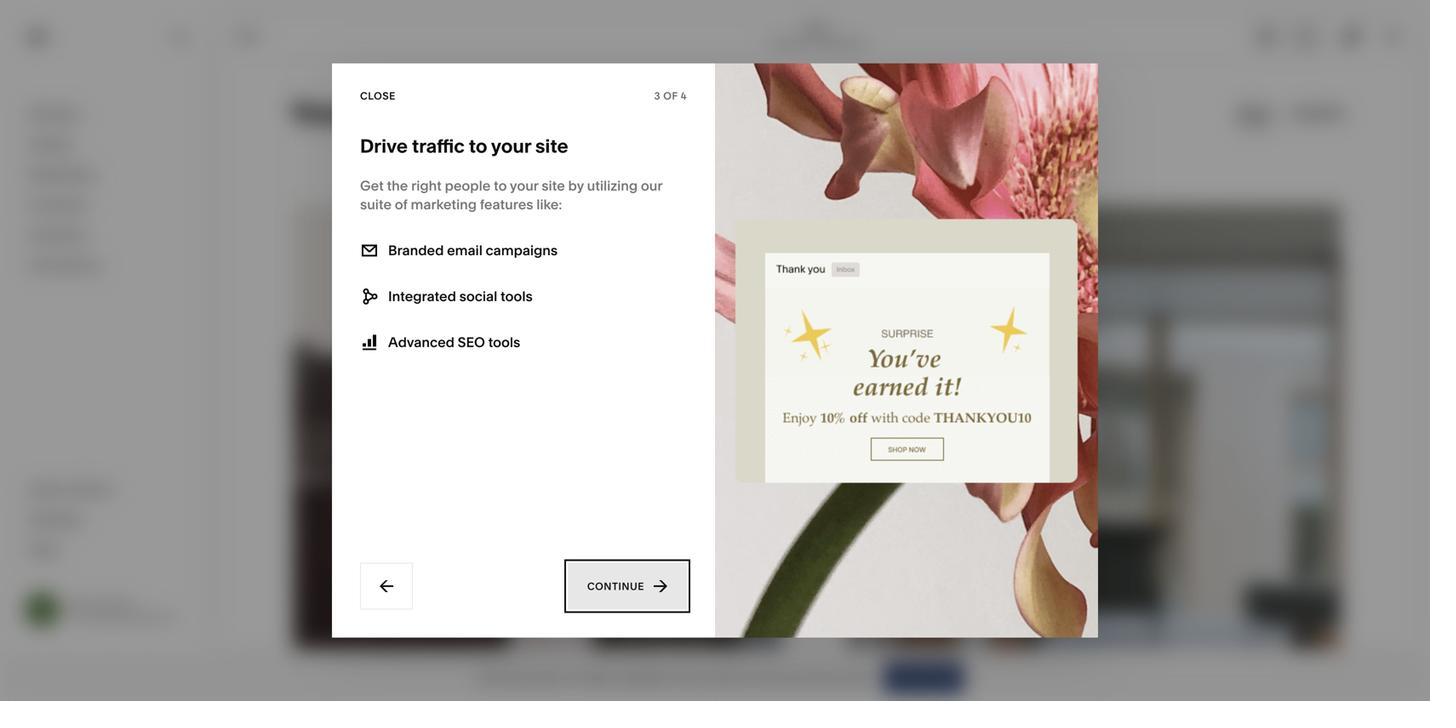 Task type: describe. For each thing, give the bounding box(es) containing it.
asset library
[[28, 481, 113, 498]]

0 vertical spatial your
[[491, 135, 531, 158]]

integrated social tools
[[388, 288, 533, 305]]

traffic
[[412, 135, 465, 158]]

contacts
[[28, 196, 87, 213]]

14
[[572, 671, 583, 685]]

your trial ends in 14 days. upgrade now to get the most out of your site.
[[476, 671, 871, 685]]

suite
[[360, 196, 392, 213]]

site inside get the right people to your site by utilizing our suite of marketing features like:
[[542, 178, 565, 194]]

utilizing
[[587, 178, 638, 194]]

tools for integrated social tools
[[501, 288, 533, 305]]

scheduling
[[28, 257, 101, 273]]

0 vertical spatial of
[[664, 90, 678, 102]]

asset library link
[[28, 480, 189, 500]]

continue
[[587, 581, 645, 593]]

social
[[459, 288, 497, 305]]

help
[[28, 542, 58, 558]]

2 vertical spatial to
[[697, 671, 709, 685]]

·
[[813, 37, 815, 50]]

settings link
[[28, 510, 189, 530]]

drive
[[360, 135, 408, 158]]

work portfolio · published
[[769, 24, 866, 50]]

trial
[[504, 671, 525, 685]]

people
[[445, 178, 491, 194]]

site.
[[848, 671, 871, 685]]

0 horizontal spatial to
[[469, 135, 487, 158]]

close
[[360, 90, 396, 102]]

orlando
[[93, 597, 133, 609]]

website link
[[28, 105, 189, 125]]

advanced
[[388, 334, 455, 351]]

by
[[568, 178, 584, 194]]

drive traffic to your site
[[360, 135, 569, 158]]

features
[[480, 196, 533, 213]]

marketing
[[411, 196, 477, 213]]

marketing
[[28, 166, 94, 183]]

selling link
[[28, 135, 189, 155]]

3 of 4
[[654, 90, 687, 102]]

out
[[785, 671, 804, 685]]

selling
[[28, 136, 72, 152]]



Task type: locate. For each thing, give the bounding box(es) containing it.
asset
[[28, 481, 65, 498]]

analytics link
[[28, 226, 189, 246]]

1 horizontal spatial of
[[664, 90, 678, 102]]

edit button
[[226, 21, 272, 53]]

get the right people to your site by utilizing our suite of marketing features like:
[[360, 178, 663, 213]]

of inside get the right people to your site by utilizing our suite of marketing features like:
[[395, 196, 408, 213]]

to right traffic
[[469, 135, 487, 158]]

upgrade
[[618, 671, 668, 685]]

to inside get the right people to your site by utilizing our suite of marketing features like:
[[494, 178, 507, 194]]

1 vertical spatial the
[[733, 671, 751, 685]]

edit
[[237, 31, 261, 43]]

site
[[535, 135, 569, 158], [542, 178, 565, 194]]

tools right seo
[[488, 334, 520, 351]]

days.
[[586, 671, 615, 685]]

scheduling link
[[28, 256, 189, 276]]

get
[[360, 178, 384, 194]]

1 horizontal spatial the
[[733, 671, 751, 685]]

of left 4
[[664, 90, 678, 102]]

website
[[28, 106, 81, 122]]

branded email campaigns
[[388, 242, 558, 259]]

0 vertical spatial site
[[535, 135, 569, 158]]

advanced seo tools
[[388, 334, 520, 351]]

email
[[447, 242, 483, 259]]

2 vertical spatial your
[[820, 671, 845, 685]]

your inside get the right people to your site by utilizing our suite of marketing features like:
[[510, 178, 539, 194]]

integrated
[[388, 288, 456, 305]]

portfolio
[[769, 37, 810, 50]]

help link
[[28, 541, 58, 559]]

0 vertical spatial to
[[469, 135, 487, 158]]

our
[[641, 178, 663, 194]]

orlandogary85@gmail.com
[[68, 611, 198, 623]]

0 horizontal spatial the
[[387, 178, 408, 194]]

most
[[754, 671, 783, 685]]

2 vertical spatial of
[[807, 671, 818, 685]]

work
[[805, 24, 830, 36]]

2 horizontal spatial of
[[807, 671, 818, 685]]

your left site. on the bottom right
[[820, 671, 845, 685]]

tools for advanced seo tools
[[488, 334, 520, 351]]

tools
[[501, 288, 533, 305], [488, 334, 520, 351]]

library
[[68, 481, 113, 498]]

gary orlando orlandogary85@gmail.com
[[68, 597, 198, 623]]

1 vertical spatial site
[[542, 178, 565, 194]]

like:
[[537, 196, 562, 213]]

site up like:
[[542, 178, 565, 194]]

0 horizontal spatial of
[[395, 196, 408, 213]]

to
[[469, 135, 487, 158], [494, 178, 507, 194], [697, 671, 709, 685]]

0 vertical spatial tools
[[501, 288, 533, 305]]

right
[[411, 178, 442, 194]]

your
[[476, 671, 501, 685]]

now
[[671, 671, 695, 685]]

0 vertical spatial the
[[387, 178, 408, 194]]

3
[[654, 90, 661, 102]]

1 vertical spatial to
[[494, 178, 507, 194]]

branded
[[388, 242, 444, 259]]

ends
[[528, 671, 556, 685]]

tools right social
[[501, 288, 533, 305]]

tab list
[[1247, 23, 1326, 51]]

get
[[712, 671, 730, 685]]

your up get the right people to your site by utilizing our suite of marketing features like: in the left top of the page
[[491, 135, 531, 158]]

1 vertical spatial your
[[510, 178, 539, 194]]

to left get
[[697, 671, 709, 685]]

analytics
[[28, 226, 88, 243]]

the
[[387, 178, 408, 194], [733, 671, 751, 685]]

of
[[664, 90, 678, 102], [395, 196, 408, 213], [807, 671, 818, 685]]

of right out
[[807, 671, 818, 685]]

gary
[[68, 597, 91, 609]]

your
[[491, 135, 531, 158], [510, 178, 539, 194], [820, 671, 845, 685]]

marketing link
[[28, 165, 189, 185]]

2 horizontal spatial to
[[697, 671, 709, 685]]

to up features
[[494, 178, 507, 194]]

1 vertical spatial of
[[395, 196, 408, 213]]

seo
[[458, 334, 485, 351]]

4
[[681, 90, 687, 102]]

campaigns
[[486, 242, 558, 259]]

close button
[[360, 81, 396, 112]]

published
[[818, 37, 866, 50]]

of right suite at top
[[395, 196, 408, 213]]

the right get at the top
[[387, 178, 408, 194]]

settings
[[28, 511, 82, 528]]

site up by
[[535, 135, 569, 158]]

the inside get the right people to your site by utilizing our suite of marketing features like:
[[387, 178, 408, 194]]

contacts link
[[28, 195, 189, 215]]

1 vertical spatial tools
[[488, 334, 520, 351]]

your up features
[[510, 178, 539, 194]]

in
[[559, 671, 569, 685]]

1 horizontal spatial to
[[494, 178, 507, 194]]

continue button
[[568, 563, 687, 610]]

the right get
[[733, 671, 751, 685]]



Task type: vqa. For each thing, say whether or not it's contained in the screenshot.
orlandogary85@gmail.com
yes



